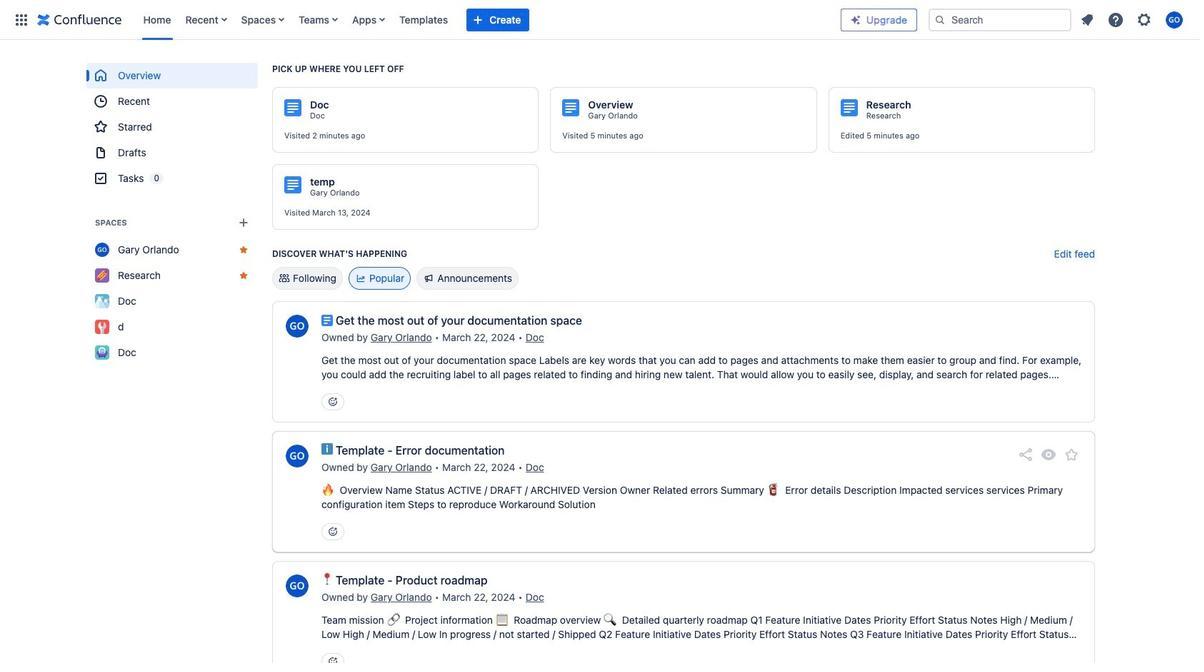 Task type: vqa. For each thing, say whether or not it's contained in the screenshot.
providers dropdown Image
no



Task type: locate. For each thing, give the bounding box(es) containing it.
1 horizontal spatial list
[[1075, 7, 1192, 33]]

:round_pushpin: image
[[322, 574, 333, 585], [322, 574, 333, 585]]

add reaction image
[[327, 527, 339, 538], [327, 657, 339, 664]]

:information_source: image
[[322, 444, 333, 455], [322, 444, 333, 455]]

unstar this space image
[[238, 244, 249, 256], [238, 270, 249, 282]]

create a space image
[[235, 214, 252, 232]]

0 vertical spatial add reaction image
[[327, 527, 339, 538]]

banner
[[0, 0, 1200, 40]]

list
[[136, 0, 841, 40], [1075, 7, 1192, 33]]

share image
[[1018, 447, 1035, 464]]

notification icon image
[[1079, 11, 1096, 28]]

confluence image
[[37, 11, 122, 28], [37, 11, 122, 28]]

list for appswitcher icon
[[136, 0, 841, 40]]

1 add reaction image from the top
[[327, 527, 339, 538]]

search image
[[935, 14, 946, 25]]

2 add reaction image from the top
[[327, 657, 339, 664]]

0 horizontal spatial list
[[136, 0, 841, 40]]

1 vertical spatial add reaction image
[[327, 657, 339, 664]]

Search field
[[929, 8, 1072, 31]]

0 vertical spatial more information about gary orlando image
[[284, 314, 310, 339]]

0 vertical spatial unstar this space image
[[238, 244, 249, 256]]

None search field
[[929, 8, 1072, 31]]

list for premium icon
[[1075, 7, 1192, 33]]

unwatch image
[[1040, 447, 1058, 464]]

group
[[86, 63, 258, 192]]

add reaction image for 1st more information about gary orlando image from the bottom of the page
[[327, 657, 339, 664]]

1 vertical spatial more information about gary orlando image
[[284, 574, 310, 600]]

global element
[[9, 0, 841, 40]]

2 more information about gary orlando image from the top
[[284, 574, 310, 600]]

1 vertical spatial unstar this space image
[[238, 270, 249, 282]]

1 more information about gary orlando image from the top
[[284, 314, 310, 339]]

more information about gary orlando image
[[284, 314, 310, 339], [284, 574, 310, 600]]



Task type: describe. For each thing, give the bounding box(es) containing it.
settings icon image
[[1136, 11, 1153, 28]]

star image
[[1063, 447, 1080, 464]]

more information about gary orlando image
[[284, 444, 310, 469]]

2 unstar this space image from the top
[[238, 270, 249, 282]]

premium image
[[850, 14, 862, 25]]

appswitcher icon image
[[13, 11, 30, 28]]

add reaction image for more information about gary orlando icon
[[327, 527, 339, 538]]

1 unstar this space image from the top
[[238, 244, 249, 256]]

add reaction image
[[327, 397, 339, 408]]

help icon image
[[1108, 11, 1125, 28]]

your profile and preferences image
[[1166, 11, 1183, 28]]



